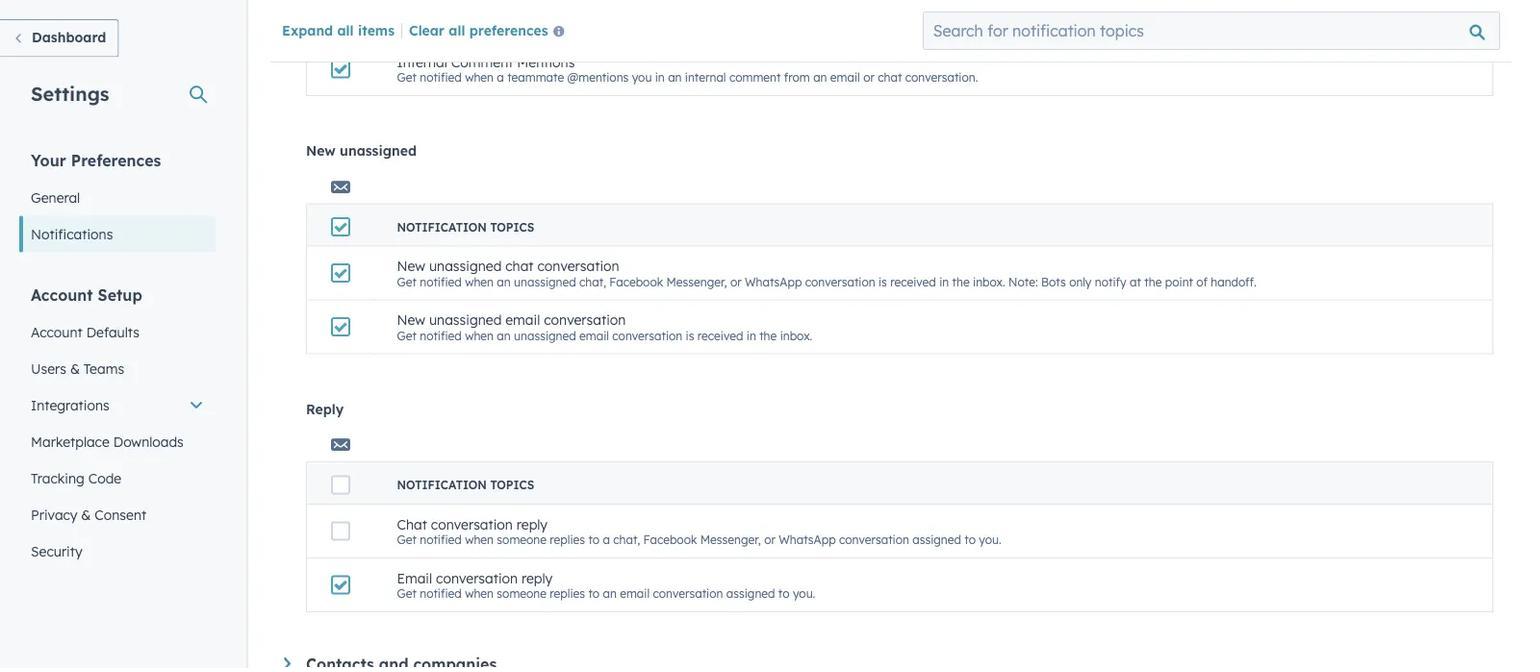 Task type: describe. For each thing, give the bounding box(es) containing it.
whatsapp inside chat conversation reply get notified when someone replies to a chat, facebook messenger, or whatsapp conversation assigned to you.
[[779, 533, 836, 547]]

clear all preferences button
[[409, 20, 572, 43]]

chat inside new unassigned chat conversation get notified when an unassigned chat, facebook messenger, or whatsapp conversation is received in the inbox. note: bots only notify at the point of handoff.
[[506, 258, 534, 275]]

account defaults link
[[19, 314, 216, 351]]

notifications link
[[19, 216, 216, 253]]

1 notification topics from the top
[[397, 15, 534, 30]]

& for privacy
[[81, 507, 91, 524]]

point
[[1165, 275, 1193, 289]]

notified for email
[[420, 587, 462, 601]]

code
[[88, 470, 121, 487]]

topics for reply
[[490, 478, 534, 493]]

unassigned for new unassigned chat conversation get notified when an unassigned chat, facebook messenger, or whatsapp conversation is received in the inbox. note: bots only notify at the point of handoff.
[[429, 258, 502, 275]]

caret image
[[284, 658, 291, 669]]

& for users
[[70, 360, 80, 377]]

marketplace downloads link
[[19, 424, 216, 461]]

someone for email conversation reply
[[497, 587, 547, 601]]

when inside new unassigned email conversation get notified when an unassigned email conversation is received in the inbox.
[[465, 328, 494, 343]]

chat
[[397, 516, 427, 533]]

someone for chat conversation reply
[[497, 533, 547, 547]]

received inside new unassigned email conversation get notified when an unassigned email conversation is received in the inbox.
[[698, 328, 743, 343]]

new unassigned email conversation get notified when an unassigned email conversation is received in the inbox.
[[397, 312, 813, 343]]

teams
[[84, 360, 124, 377]]

2 horizontal spatial the
[[1145, 275, 1162, 289]]

mentions
[[517, 53, 575, 70]]

preferences
[[71, 151, 161, 170]]

integrations
[[31, 397, 109, 414]]

account for account setup
[[31, 285, 93, 305]]

privacy & consent link
[[19, 497, 216, 534]]

tracking code link
[[19, 461, 216, 497]]

notification topics for new unassigned
[[397, 220, 534, 234]]

messenger, inside new unassigned chat conversation get notified when an unassigned chat, facebook messenger, or whatsapp conversation is received in the inbox. note: bots only notify at the point of handoff.
[[667, 275, 727, 289]]

general link
[[19, 180, 216, 216]]

note:
[[1009, 275, 1038, 289]]

email inside email conversation reply get notified when someone replies to an email conversation assigned to you.
[[620, 587, 650, 601]]

notification for reply
[[397, 478, 487, 493]]

clear
[[409, 21, 445, 38]]

notified inside new unassigned email conversation get notified when an unassigned email conversation is received in the inbox.
[[420, 328, 462, 343]]

messenger, inside chat conversation reply get notified when someone replies to a chat, facebook messenger, or whatsapp conversation assigned to you.
[[700, 533, 761, 547]]

facebook inside new unassigned chat conversation get notified when an unassigned chat, facebook messenger, or whatsapp conversation is received in the inbox. note: bots only notify at the point of handoff.
[[609, 275, 663, 289]]

or inside internal comment mentions get notified when a teammate @mentions you in an internal comment from an email or chat conversation.
[[863, 70, 875, 84]]

chat inside internal comment mentions get notified when a teammate @mentions you in an internal comment from an email or chat conversation.
[[878, 70, 902, 84]]

get for internal comment mentions
[[397, 70, 417, 84]]

of
[[1197, 275, 1208, 289]]

downloads
[[113, 434, 184, 450]]

topics for new unassigned
[[490, 220, 534, 234]]

privacy
[[31, 507, 77, 524]]

received inside new unassigned chat conversation get notified when an unassigned chat, facebook messenger, or whatsapp conversation is received in the inbox. note: bots only notify at the point of handoff.
[[891, 275, 936, 289]]

at
[[1130, 275, 1141, 289]]

comment
[[729, 70, 781, 84]]

expand all items
[[282, 21, 395, 38]]

users
[[31, 360, 66, 377]]

setup
[[98, 285, 142, 305]]

chat, inside new unassigned chat conversation get notified when an unassigned chat, facebook messenger, or whatsapp conversation is received in the inbox. note: bots only notify at the point of handoff.
[[579, 275, 606, 289]]

dashboard link
[[0, 19, 119, 57]]

settings
[[31, 81, 109, 105]]

notify
[[1095, 275, 1127, 289]]

or inside new unassigned chat conversation get notified when an unassigned chat, facebook messenger, or whatsapp conversation is received in the inbox. note: bots only notify at the point of handoff.
[[730, 275, 742, 289]]

unassigned for new unassigned
[[340, 142, 417, 159]]

security
[[31, 543, 82, 560]]

tracking
[[31, 470, 84, 487]]

assigned inside chat conversation reply get notified when someone replies to a chat, facebook messenger, or whatsapp conversation assigned to you.
[[913, 533, 961, 547]]

general
[[31, 189, 80, 206]]

when for chat
[[465, 533, 494, 547]]

in inside new unassigned email conversation get notified when an unassigned email conversation is received in the inbox.
[[747, 328, 756, 343]]

reply for chat conversation reply
[[517, 516, 548, 533]]

all for expand
[[337, 21, 354, 38]]

when for email
[[465, 587, 494, 601]]

marketplace downloads
[[31, 434, 184, 450]]

you. inside chat conversation reply get notified when someone replies to a chat, facebook messenger, or whatsapp conversation assigned to you.
[[979, 533, 1002, 547]]

1 horizontal spatial the
[[952, 275, 970, 289]]



Task type: locate. For each thing, give the bounding box(es) containing it.
1 vertical spatial inbox.
[[780, 328, 813, 343]]

0 vertical spatial chat,
[[579, 275, 606, 289]]

an inside email conversation reply get notified when someone replies to an email conversation assigned to you.
[[603, 587, 617, 601]]

0 horizontal spatial or
[[730, 275, 742, 289]]

0 horizontal spatial all
[[337, 21, 354, 38]]

conversation.
[[905, 70, 978, 84]]

the
[[952, 275, 970, 289], [1145, 275, 1162, 289], [760, 328, 777, 343]]

chat
[[878, 70, 902, 84], [506, 258, 534, 275]]

clear all preferences
[[409, 21, 548, 38]]

0 vertical spatial chat
[[878, 70, 902, 84]]

0 vertical spatial in
[[655, 70, 665, 84]]

1 get from the top
[[397, 70, 417, 84]]

items
[[358, 21, 395, 38]]

1 when from the top
[[465, 70, 494, 84]]

the inside new unassigned email conversation get notified when an unassigned email conversation is received in the inbox.
[[760, 328, 777, 343]]

0 vertical spatial replies
[[550, 533, 585, 547]]

@mentions
[[567, 70, 629, 84]]

you
[[632, 70, 652, 84]]

is inside new unassigned email conversation get notified when an unassigned email conversation is received in the inbox.
[[686, 328, 694, 343]]

2 vertical spatial in
[[747, 328, 756, 343]]

email inside internal comment mentions get notified when a teammate @mentions you in an internal comment from an email or chat conversation.
[[830, 70, 860, 84]]

unassigned
[[340, 142, 417, 159], [429, 258, 502, 275], [514, 275, 576, 289], [429, 312, 502, 328], [514, 328, 576, 343]]

inbox. left note:
[[973, 275, 1006, 289]]

inbox. inside new unassigned email conversation get notified when an unassigned email conversation is received in the inbox.
[[780, 328, 813, 343]]

0 vertical spatial reply
[[517, 516, 548, 533]]

0 vertical spatial messenger,
[[667, 275, 727, 289]]

an inside new unassigned email conversation get notified when an unassigned email conversation is received in the inbox.
[[497, 328, 511, 343]]

account inside account defaults link
[[31, 324, 83, 341]]

whatsapp
[[745, 275, 802, 289], [779, 533, 836, 547]]

2 vertical spatial notification topics
[[397, 478, 534, 493]]

1 notified from the top
[[420, 70, 462, 84]]

facebook up email conversation reply get notified when someone replies to an email conversation assigned to you.
[[643, 533, 697, 547]]

1 vertical spatial is
[[686, 328, 694, 343]]

0 horizontal spatial you.
[[793, 587, 816, 601]]

2 notification from the top
[[397, 220, 487, 234]]

1 topics from the top
[[490, 15, 534, 30]]

1 horizontal spatial chat,
[[613, 533, 640, 547]]

0 horizontal spatial the
[[760, 328, 777, 343]]

facebook up new unassigned email conversation get notified when an unassigned email conversation is received in the inbox.
[[609, 275, 663, 289]]

0 vertical spatial is
[[879, 275, 887, 289]]

defaults
[[86, 324, 140, 341]]

email
[[397, 570, 432, 587]]

0 vertical spatial you.
[[979, 533, 1002, 547]]

notified inside email conversation reply get notified when someone replies to an email conversation assigned to you.
[[420, 587, 462, 601]]

users & teams link
[[19, 351, 216, 387]]

consent
[[95, 507, 146, 524]]

whatsapp inside new unassigned chat conversation get notified when an unassigned chat, facebook messenger, or whatsapp conversation is received in the inbox. note: bots only notify at the point of handoff.
[[745, 275, 802, 289]]

an inside new unassigned chat conversation get notified when an unassigned chat, facebook messenger, or whatsapp conversation is received in the inbox. note: bots only notify at the point of handoff.
[[497, 275, 511, 289]]

4 notified from the top
[[420, 533, 462, 547]]

0 vertical spatial notification
[[397, 15, 487, 30]]

get inside internal comment mentions get notified when a teammate @mentions you in an internal comment from an email or chat conversation.
[[397, 70, 417, 84]]

get
[[397, 70, 417, 84], [397, 275, 417, 289], [397, 328, 417, 343], [397, 533, 417, 547], [397, 587, 417, 601]]

your preferences
[[31, 151, 161, 170]]

users & teams
[[31, 360, 124, 377]]

5 when from the top
[[465, 587, 494, 601]]

all inside button
[[449, 21, 465, 38]]

1 vertical spatial facebook
[[643, 533, 697, 547]]

3 topics from the top
[[490, 478, 534, 493]]

email
[[830, 70, 860, 84], [506, 312, 540, 328], [579, 328, 609, 343], [620, 587, 650, 601]]

in
[[655, 70, 665, 84], [940, 275, 949, 289], [747, 328, 756, 343]]

0 vertical spatial facebook
[[609, 275, 663, 289]]

notified for internal
[[420, 70, 462, 84]]

1 vertical spatial someone
[[497, 587, 547, 601]]

to
[[589, 533, 600, 547], [965, 533, 976, 547], [589, 587, 600, 601], [779, 587, 790, 601]]

3 notification topics from the top
[[397, 478, 534, 493]]

your preferences element
[[19, 150, 216, 253]]

you. inside email conversation reply get notified when someone replies to an email conversation assigned to you.
[[793, 587, 816, 601]]

new inside new unassigned chat conversation get notified when an unassigned chat, facebook messenger, or whatsapp conversation is received in the inbox. note: bots only notify at the point of handoff.
[[397, 258, 425, 275]]

your
[[31, 151, 66, 170]]

marketplace
[[31, 434, 110, 450]]

notification topics
[[397, 15, 534, 30], [397, 220, 534, 234], [397, 478, 534, 493]]

2 vertical spatial new
[[397, 312, 425, 328]]

4 get from the top
[[397, 533, 417, 547]]

you.
[[979, 533, 1002, 547], [793, 587, 816, 601]]

new unassigned
[[306, 142, 417, 159]]

3 notification from the top
[[397, 478, 487, 493]]

replies inside chat conversation reply get notified when someone replies to a chat, facebook messenger, or whatsapp conversation assigned to you.
[[550, 533, 585, 547]]

internal comment mentions get notified when a teammate @mentions you in an internal comment from an email or chat conversation.
[[397, 53, 978, 84]]

assigned inside email conversation reply get notified when someone replies to an email conversation assigned to you.
[[726, 587, 775, 601]]

1 vertical spatial whatsapp
[[779, 533, 836, 547]]

2 vertical spatial topics
[[490, 478, 534, 493]]

inbox. inside new unassigned chat conversation get notified when an unassigned chat, facebook messenger, or whatsapp conversation is received in the inbox. note: bots only notify at the point of handoff.
[[973, 275, 1006, 289]]

chat, up email conversation reply get notified when someone replies to an email conversation assigned to you.
[[613, 533, 640, 547]]

someone inside email conversation reply get notified when someone replies to an email conversation assigned to you.
[[497, 587, 547, 601]]

&
[[70, 360, 80, 377], [81, 507, 91, 524]]

a up email conversation reply get notified when someone replies to an email conversation assigned to you.
[[603, 533, 610, 547]]

chat, up new unassigned email conversation get notified when an unassigned email conversation is received in the inbox.
[[579, 275, 606, 289]]

1 vertical spatial new
[[397, 258, 425, 275]]

chat conversation reply get notified when someone replies to a chat, facebook messenger, or whatsapp conversation assigned to you.
[[397, 516, 1002, 547]]

2 vertical spatial or
[[764, 533, 776, 547]]

0 horizontal spatial received
[[698, 328, 743, 343]]

all
[[337, 21, 354, 38], [449, 21, 465, 38]]

0 vertical spatial inbox.
[[973, 275, 1006, 289]]

notified
[[420, 70, 462, 84], [420, 275, 462, 289], [420, 328, 462, 343], [420, 533, 462, 547], [420, 587, 462, 601]]

& right privacy
[[81, 507, 91, 524]]

notified for chat
[[420, 533, 462, 547]]

1 notification from the top
[[397, 15, 487, 30]]

1 horizontal spatial received
[[891, 275, 936, 289]]

new for new unassigned email conversation get notified when an unassigned email conversation is received in the inbox.
[[397, 312, 425, 328]]

1 vertical spatial &
[[81, 507, 91, 524]]

account for account defaults
[[31, 324, 83, 341]]

the right the at
[[1145, 275, 1162, 289]]

security link
[[19, 534, 216, 570]]

1 horizontal spatial assigned
[[913, 533, 961, 547]]

new unassigned chat conversation get notified when an unassigned chat, facebook messenger, or whatsapp conversation is received in the inbox. note: bots only notify at the point of handoff.
[[397, 258, 1257, 289]]

1 horizontal spatial all
[[449, 21, 465, 38]]

0 vertical spatial received
[[891, 275, 936, 289]]

& inside privacy & consent link
[[81, 507, 91, 524]]

1 vertical spatial a
[[603, 533, 610, 547]]

0 vertical spatial account
[[31, 285, 93, 305]]

0 horizontal spatial assigned
[[726, 587, 775, 601]]

5 get from the top
[[397, 587, 417, 601]]

the left note:
[[952, 275, 970, 289]]

2 notification topics from the top
[[397, 220, 534, 234]]

0 horizontal spatial inbox.
[[780, 328, 813, 343]]

0 vertical spatial or
[[863, 70, 875, 84]]

1 vertical spatial chat
[[506, 258, 534, 275]]

1 horizontal spatial you.
[[979, 533, 1002, 547]]

get inside new unassigned email conversation get notified when an unassigned email conversation is received in the inbox.
[[397, 328, 417, 343]]

reply
[[306, 401, 344, 418]]

when inside email conversation reply get notified when someone replies to an email conversation assigned to you.
[[465, 587, 494, 601]]

email conversation reply get notified when someone replies to an email conversation assigned to you.
[[397, 570, 816, 601]]

notifications
[[31, 226, 113, 243]]

facebook
[[609, 275, 663, 289], [643, 533, 697, 547]]

bots
[[1041, 275, 1066, 289]]

1 vertical spatial replies
[[550, 587, 585, 601]]

is
[[879, 275, 887, 289], [686, 328, 694, 343]]

in inside new unassigned chat conversation get notified when an unassigned chat, facebook messenger, or whatsapp conversation is received in the inbox. note: bots only notify at the point of handoff.
[[940, 275, 949, 289]]

3 notified from the top
[[420, 328, 462, 343]]

when
[[465, 70, 494, 84], [465, 275, 494, 289], [465, 328, 494, 343], [465, 533, 494, 547], [465, 587, 494, 601]]

4 when from the top
[[465, 533, 494, 547]]

all right clear
[[449, 21, 465, 38]]

0 vertical spatial assigned
[[913, 533, 961, 547]]

1 vertical spatial reply
[[522, 570, 553, 587]]

1 vertical spatial assigned
[[726, 587, 775, 601]]

topics
[[490, 15, 534, 30], [490, 220, 534, 234], [490, 478, 534, 493]]

only
[[1069, 275, 1092, 289]]

1 vertical spatial messenger,
[[700, 533, 761, 547]]

2 when from the top
[[465, 275, 494, 289]]

comment
[[451, 53, 513, 70]]

0 horizontal spatial a
[[497, 70, 504, 84]]

reply inside chat conversation reply get notified when someone replies to a chat, facebook messenger, or whatsapp conversation assigned to you.
[[517, 516, 548, 533]]

get for email conversation reply
[[397, 587, 417, 601]]

new
[[306, 142, 336, 159], [397, 258, 425, 275], [397, 312, 425, 328]]

1 vertical spatial received
[[698, 328, 743, 343]]

or inside chat conversation reply get notified when someone replies to a chat, facebook messenger, or whatsapp conversation assigned to you.
[[764, 533, 776, 547]]

0 horizontal spatial chat
[[506, 258, 534, 275]]

1 account from the top
[[31, 285, 93, 305]]

a inside internal comment mentions get notified when a teammate @mentions you in an internal comment from an email or chat conversation.
[[497, 70, 504, 84]]

someone inside chat conversation reply get notified when someone replies to a chat, facebook messenger, or whatsapp conversation assigned to you.
[[497, 533, 547, 547]]

1 vertical spatial or
[[730, 275, 742, 289]]

from
[[784, 70, 810, 84]]

0 vertical spatial whatsapp
[[745, 275, 802, 289]]

notified inside chat conversation reply get notified when someone replies to a chat, facebook messenger, or whatsapp conversation assigned to you.
[[420, 533, 462, 547]]

3 get from the top
[[397, 328, 417, 343]]

account up account defaults
[[31, 285, 93, 305]]

1 vertical spatial notification
[[397, 220, 487, 234]]

an
[[668, 70, 682, 84], [813, 70, 827, 84], [497, 275, 511, 289], [497, 328, 511, 343], [603, 587, 617, 601]]

3 when from the top
[[465, 328, 494, 343]]

notification
[[397, 15, 487, 30], [397, 220, 487, 234], [397, 478, 487, 493]]

all left items
[[337, 21, 354, 38]]

1 replies from the top
[[550, 533, 585, 547]]

2 notified from the top
[[420, 275, 462, 289]]

facebook inside chat conversation reply get notified when someone replies to a chat, facebook messenger, or whatsapp conversation assigned to you.
[[643, 533, 697, 547]]

account setup element
[[19, 284, 216, 570]]

is inside new unassigned chat conversation get notified when an unassigned chat, facebook messenger, or whatsapp conversation is received in the inbox. note: bots only notify at the point of handoff.
[[879, 275, 887, 289]]

account up users
[[31, 324, 83, 341]]

notified inside new unassigned chat conversation get notified when an unassigned chat, facebook messenger, or whatsapp conversation is received in the inbox. note: bots only notify at the point of handoff.
[[420, 275, 462, 289]]

2 account from the top
[[31, 324, 83, 341]]

someone
[[497, 533, 547, 547], [497, 587, 547, 601]]

0 vertical spatial &
[[70, 360, 80, 377]]

reply inside email conversation reply get notified when someone replies to an email conversation assigned to you.
[[522, 570, 553, 587]]

in inside internal comment mentions get notified when a teammate @mentions you in an internal comment from an email or chat conversation.
[[655, 70, 665, 84]]

account setup
[[31, 285, 142, 305]]

1 vertical spatial topics
[[490, 220, 534, 234]]

the down new unassigned chat conversation get notified when an unassigned chat, facebook messenger, or whatsapp conversation is received in the inbox. note: bots only notify at the point of handoff.
[[760, 328, 777, 343]]

0 horizontal spatial &
[[70, 360, 80, 377]]

new for new unassigned chat conversation get notified when an unassigned chat, facebook messenger, or whatsapp conversation is received in the inbox. note: bots only notify at the point of handoff.
[[397, 258, 425, 275]]

when for internal
[[465, 70, 494, 84]]

2 someone from the top
[[497, 587, 547, 601]]

notification topics for reply
[[397, 478, 534, 493]]

0 horizontal spatial chat,
[[579, 275, 606, 289]]

1 horizontal spatial in
[[747, 328, 756, 343]]

new for new unassigned
[[306, 142, 336, 159]]

account
[[31, 285, 93, 305], [31, 324, 83, 341]]

1 horizontal spatial or
[[764, 533, 776, 547]]

2 replies from the top
[[550, 587, 585, 601]]

0 vertical spatial topics
[[490, 15, 534, 30]]

assigned
[[913, 533, 961, 547], [726, 587, 775, 601]]

when inside chat conversation reply get notified when someone replies to a chat, facebook messenger, or whatsapp conversation assigned to you.
[[465, 533, 494, 547]]

& right users
[[70, 360, 80, 377]]

integrations button
[[19, 387, 216, 424]]

& inside users & teams link
[[70, 360, 80, 377]]

reply
[[517, 516, 548, 533], [522, 570, 553, 587]]

inbox.
[[973, 275, 1006, 289], [780, 328, 813, 343]]

messenger,
[[667, 275, 727, 289], [700, 533, 761, 547]]

1 horizontal spatial inbox.
[[973, 275, 1006, 289]]

2 all from the left
[[449, 21, 465, 38]]

expand
[[282, 21, 333, 38]]

1 vertical spatial you.
[[793, 587, 816, 601]]

unassigned for new unassigned email conversation get notified when an unassigned email conversation is received in the inbox.
[[429, 312, 502, 328]]

2 get from the top
[[397, 275, 417, 289]]

chat,
[[579, 275, 606, 289], [613, 533, 640, 547]]

account defaults
[[31, 324, 140, 341]]

teammate
[[507, 70, 564, 84]]

get inside chat conversation reply get notified when someone replies to a chat, facebook messenger, or whatsapp conversation assigned to you.
[[397, 533, 417, 547]]

a inside chat conversation reply get notified when someone replies to a chat, facebook messenger, or whatsapp conversation assigned to you.
[[603, 533, 610, 547]]

or
[[863, 70, 875, 84], [730, 275, 742, 289], [764, 533, 776, 547]]

0 horizontal spatial in
[[655, 70, 665, 84]]

1 vertical spatial account
[[31, 324, 83, 341]]

2 horizontal spatial or
[[863, 70, 875, 84]]

expand all items button
[[282, 21, 395, 38]]

internal
[[685, 70, 726, 84]]

get inside email conversation reply get notified when someone replies to an email conversation assigned to you.
[[397, 587, 417, 601]]

2 vertical spatial notification
[[397, 478, 487, 493]]

1 all from the left
[[337, 21, 354, 38]]

when inside internal comment mentions get notified when a teammate @mentions you in an internal comment from an email or chat conversation.
[[465, 70, 494, 84]]

0 vertical spatial new
[[306, 142, 336, 159]]

replies inside email conversation reply get notified when someone replies to an email conversation assigned to you.
[[550, 587, 585, 601]]

preferences
[[469, 21, 548, 38]]

notification for new unassigned
[[397, 220, 487, 234]]

1 vertical spatial in
[[940, 275, 949, 289]]

1 horizontal spatial is
[[879, 275, 887, 289]]

5 notified from the top
[[420, 587, 462, 601]]

new inside new unassigned email conversation get notified when an unassigned email conversation is received in the inbox.
[[397, 312, 425, 328]]

0 vertical spatial notification topics
[[397, 15, 534, 30]]

inbox. down new unassigned chat conversation get notified when an unassigned chat, facebook messenger, or whatsapp conversation is received in the inbox. note: bots only notify at the point of handoff.
[[780, 328, 813, 343]]

privacy & consent
[[31, 507, 146, 524]]

received
[[891, 275, 936, 289], [698, 328, 743, 343]]

1 horizontal spatial &
[[81, 507, 91, 524]]

get for chat conversation reply
[[397, 533, 417, 547]]

replies
[[550, 533, 585, 547], [550, 587, 585, 601]]

1 horizontal spatial chat
[[878, 70, 902, 84]]

0 vertical spatial someone
[[497, 533, 547, 547]]

all for clear
[[449, 21, 465, 38]]

tracking code
[[31, 470, 121, 487]]

replies for chat conversation reply
[[550, 533, 585, 547]]

2 horizontal spatial in
[[940, 275, 949, 289]]

reply for email conversation reply
[[522, 570, 553, 587]]

1 horizontal spatial a
[[603, 533, 610, 547]]

handoff.
[[1211, 275, 1257, 289]]

a left "teammate"
[[497, 70, 504, 84]]

0 horizontal spatial is
[[686, 328, 694, 343]]

notified inside internal comment mentions get notified when a teammate @mentions you in an internal comment from an email or chat conversation.
[[420, 70, 462, 84]]

when inside new unassigned chat conversation get notified when an unassigned chat, facebook messenger, or whatsapp conversation is received in the inbox. note: bots only notify at the point of handoff.
[[465, 275, 494, 289]]

dashboard
[[32, 29, 106, 46]]

Search for notification topics search field
[[923, 12, 1501, 50]]

chat, inside chat conversation reply get notified when someone replies to a chat, facebook messenger, or whatsapp conversation assigned to you.
[[613, 533, 640, 547]]

conversation
[[538, 258, 619, 275], [805, 275, 876, 289], [544, 312, 626, 328], [612, 328, 683, 343], [431, 516, 513, 533], [839, 533, 909, 547], [436, 570, 518, 587], [653, 587, 723, 601]]

2 topics from the top
[[490, 220, 534, 234]]

1 vertical spatial chat,
[[613, 533, 640, 547]]

1 someone from the top
[[497, 533, 547, 547]]

1 vertical spatial notification topics
[[397, 220, 534, 234]]

get inside new unassigned chat conversation get notified when an unassigned chat, facebook messenger, or whatsapp conversation is received in the inbox. note: bots only notify at the point of handoff.
[[397, 275, 417, 289]]

internal
[[397, 53, 447, 70]]

a
[[497, 70, 504, 84], [603, 533, 610, 547]]

0 vertical spatial a
[[497, 70, 504, 84]]

replies for email conversation reply
[[550, 587, 585, 601]]



Task type: vqa. For each thing, say whether or not it's contained in the screenshot.
Jacob Simon Image
no



